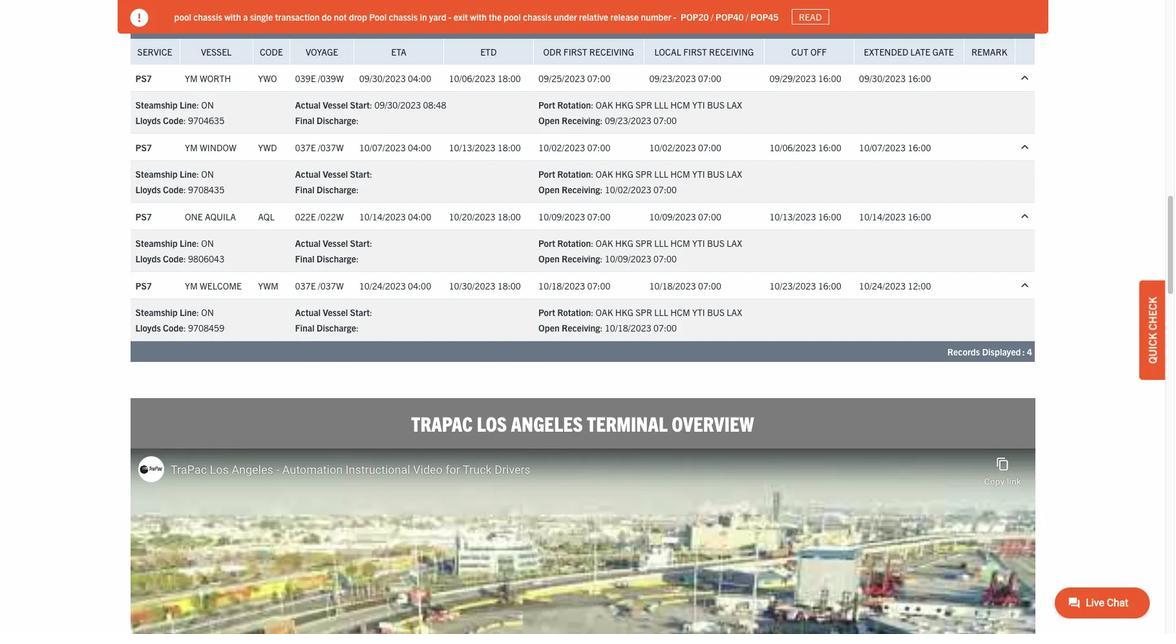 Task type: locate. For each thing, give the bounding box(es) containing it.
037e for ywd
[[295, 142, 316, 153]]

start down "10/14/2023 04:00"
[[350, 238, 370, 249]]

2 18:00 from the top
[[498, 142, 521, 153]]

worth
[[200, 72, 231, 84]]

1 10/07/2023 from the left
[[359, 142, 406, 153]]

09/30/2023 down 'extended' in the right of the page
[[860, 72, 906, 84]]

0 horizontal spatial 10/14/2023
[[359, 211, 406, 222]]

line for 9708459
[[180, 307, 197, 318]]

vessel inside actual vessel start : 09/30/2023 08:48 final discharge :
[[323, 99, 348, 111]]

04:00 for 09/30/2023 04:00
[[408, 72, 432, 84]]

port inside port rotation : oak hkg spr lll hcm yti bus lax open receiving : 09/23/2023 07:00
[[539, 99, 556, 111]]

yti inside port rotation : oak hkg spr lll hcm yti bus lax open receiving : 10/09/2023 07:00
[[693, 238, 705, 249]]

hkg down odr first receiving
[[616, 99, 634, 111]]

oak
[[596, 99, 614, 111], [596, 168, 614, 180], [596, 238, 614, 249], [596, 307, 614, 318]]

code for steamship line : on lloyds code : 9806043
[[163, 253, 184, 265]]

vessel for steamship line : on lloyds code : 9704635
[[323, 99, 348, 111]]

chassis left a
[[193, 11, 222, 22]]

1 vertical spatial actual vessel start : final discharge :
[[295, 238, 373, 265]]

2 yti from the top
[[693, 168, 705, 180]]

4 rotation from the top
[[558, 307, 591, 318]]

3 final from the top
[[295, 253, 315, 265]]

hkg down port rotation : oak hkg spr lll hcm yti bus lax open receiving : 10/02/2023 07:00
[[616, 238, 634, 249]]

discharge for steamship line : on lloyds code : 9806043
[[317, 253, 356, 265]]

/037w right "ywm"
[[318, 280, 344, 292]]

0 horizontal spatial first
[[564, 46, 588, 58]]

bus inside port rotation : oak hkg spr lll hcm yti bus lax open receiving : 10/02/2023 07:00
[[708, 168, 725, 180]]

1 vertical spatial ym
[[185, 142, 198, 153]]

rotation for : 09/23/2023 07:00
[[558, 99, 591, 111]]

1 hcm from the top
[[671, 99, 691, 111]]

1 horizontal spatial /
[[746, 11, 749, 22]]

2 ps7 from the top
[[136, 142, 152, 153]]

line
[[180, 99, 197, 111], [180, 168, 197, 180], [180, 238, 197, 249], [180, 307, 197, 318]]

0 horizontal spatial 10/06/2023
[[449, 72, 496, 84]]

start for steamship line : on lloyds code : 9708435
[[350, 168, 370, 180]]

angeles
[[511, 411, 583, 436]]

1 horizontal spatial chassis
[[389, 11, 418, 22]]

open inside port rotation : oak hkg spr lll hcm yti bus lax open receiving : 09/23/2023 07:00
[[539, 115, 560, 126]]

transaction
[[275, 11, 320, 22]]

ps7 down steamship line : on lloyds code : 9806043 on the top left of page
[[136, 280, 152, 292]]

1 horizontal spatial -
[[674, 11, 677, 22]]

4 on from the top
[[201, 307, 214, 318]]

oak for 10/02/2023
[[596, 168, 614, 180]]

09/25/2023 07:00
[[539, 72, 611, 84]]

2 steamship from the top
[[136, 168, 178, 180]]

eta
[[391, 46, 407, 58]]

04:00 up 08:48
[[408, 72, 432, 84]]

on up 9806043
[[201, 238, 214, 249]]

3 lax from the top
[[727, 238, 743, 249]]

rotation for : 10/09/2023 07:00
[[558, 238, 591, 249]]

hkg inside port rotation : oak hkg spr lll hcm yti bus lax open receiving : 09/23/2023 07:00
[[616, 99, 634, 111]]

pool chassis with a single transaction  do not drop pool chassis in yard -  exit with the pool chassis under relative release number -  pop20 / pop40 / pop45
[[174, 11, 779, 22]]

receiving inside port rotation : oak hkg spr lll hcm yti bus lax open receiving : 10/02/2023 07:00
[[562, 184, 601, 196]]

window
[[200, 142, 237, 153]]

1 horizontal spatial 10/24/2023
[[860, 280, 906, 292]]

1 with from the left
[[225, 11, 241, 22]]

rotation inside "port rotation : oak hkg spr lll hcm yti bus lax open receiving : 10/18/2023 07:00"
[[558, 307, 591, 318]]

| right 'line:'
[[586, 5, 588, 16]]

07:00
[[588, 72, 611, 84], [698, 72, 722, 84], [654, 115, 677, 126], [588, 142, 611, 153], [698, 142, 722, 153], [654, 184, 677, 196], [588, 211, 611, 222], [698, 211, 722, 222], [654, 253, 677, 265], [588, 280, 611, 292], [698, 280, 722, 292], [654, 322, 677, 334]]

on inside steamship line : on lloyds code : 9708459
[[201, 307, 214, 318]]

chassis left the under
[[523, 11, 552, 22]]

actual vessel start : 09/30/2023 08:48 final discharge :
[[295, 99, 447, 126]]

4 oak from the top
[[596, 307, 614, 318]]

3 discharge from the top
[[317, 253, 356, 265]]

on up 9708435
[[201, 168, 214, 180]]

09/23/2023
[[650, 72, 696, 84], [605, 115, 652, 126]]

10/20/2023 18:00
[[449, 211, 521, 222]]

lloyds left 9806043
[[136, 253, 161, 265]]

| right the all
[[560, 5, 562, 16]]

10/02/2023 07:00
[[539, 142, 611, 153], [650, 142, 722, 153]]

4 final from the top
[[295, 322, 315, 334]]

2 lax from the top
[[727, 168, 743, 180]]

actual for steamship line : on lloyds code : 9806043
[[295, 238, 321, 249]]

ym for ym welcome
[[185, 280, 198, 292]]

line up 9708435
[[180, 168, 197, 180]]

/ left pop45
[[746, 11, 749, 22]]

1 port from the top
[[539, 99, 556, 111]]

code inside steamship line : on lloyds code : 9708435
[[163, 184, 184, 196]]

1 horizontal spatial 10/07/2023
[[860, 142, 906, 153]]

0 horizontal spatial /
[[711, 11, 714, 22]]

0 horizontal spatial 10/24/2023
[[359, 280, 406, 292]]

0 horizontal spatial pool
[[174, 11, 191, 22]]

2 final from the top
[[295, 184, 315, 196]]

oak for 09/23/2023
[[596, 99, 614, 111]]

open for port rotation : oak hkg spr lll hcm yti bus lax open receiving : 10/09/2023 07:00
[[539, 253, 560, 265]]

start down 10/07/2023 04:00
[[350, 168, 370, 180]]

oak inside port rotation : oak hkg spr lll hcm yti bus lax open receiving : 10/09/2023 07:00
[[596, 238, 614, 249]]

10/07/2023
[[359, 142, 406, 153], [860, 142, 906, 153]]

3 lll from the top
[[655, 238, 669, 249]]

steamship inside steamship line : on lloyds code : 9806043
[[136, 238, 178, 249]]

line inside steamship line : on lloyds code : 9708459
[[180, 307, 197, 318]]

037e
[[295, 142, 316, 153], [295, 280, 316, 292]]

exit
[[454, 11, 468, 22]]

los
[[477, 411, 507, 436]]

2 10/14/2023 from the left
[[860, 211, 906, 222]]

etd
[[481, 46, 497, 58]]

rotation inside port rotation : oak hkg spr lll hcm yti bus lax open receiving : 10/02/2023 07:00
[[558, 168, 591, 180]]

4 ps7 from the top
[[136, 280, 152, 292]]

4 bus from the top
[[708, 307, 725, 318]]

2 oak from the top
[[596, 168, 614, 180]]

hkg inside port rotation : oak hkg spr lll hcm yti bus lax open receiving : 10/09/2023 07:00
[[616, 238, 634, 249]]

lloyds inside steamship line : on lloyds code : 9708459
[[136, 322, 161, 334]]

port rotation : oak hkg spr lll hcm yti bus lax open receiving : 09/23/2023 07:00
[[539, 99, 743, 126]]

9708459
[[188, 322, 225, 334]]

hkg inside "port rotation : oak hkg spr lll hcm yti bus lax open receiving : 10/18/2023 07:00"
[[616, 307, 634, 318]]

- right only
[[674, 11, 677, 22]]

displayed
[[983, 346, 1022, 358]]

hcm inside port rotation : oak hkg spr lll hcm yti bus lax open receiving : 10/09/2023 07:00
[[671, 238, 691, 249]]

odr
[[544, 46, 562, 58]]

steamship inside steamship line : on lloyds code : 9708459
[[136, 307, 178, 318]]

spr for 09/23/2023
[[636, 99, 653, 111]]

start down "10/24/2023 04:00"
[[350, 307, 370, 318]]

0 horizontal spatial 10/13/2023
[[449, 142, 496, 153]]

1 horizontal spatial with
[[470, 11, 487, 22]]

3 actual vessel start : final discharge : from the top
[[295, 307, 373, 334]]

037e    /037w
[[295, 142, 344, 153], [295, 280, 344, 292]]

ps7 down steamship line : on lloyds code : 9704635
[[136, 142, 152, 153]]

0 vertical spatial /037w
[[318, 142, 344, 153]]

10/23/2023 16:00
[[770, 280, 842, 292]]

18:00 for 10/06/2023 18:00
[[498, 72, 521, 84]]

spr inside port rotation : oak hkg spr lll hcm yti bus lax open receiving : 10/09/2023 07:00
[[636, 238, 653, 249]]

10/09/2023 07:00
[[539, 211, 611, 222], [650, 211, 722, 222]]

1 horizontal spatial 10/09/2023 07:00
[[650, 211, 722, 222]]

3 line from the top
[[180, 238, 197, 249]]

07:00 inside port rotation : oak hkg spr lll hcm yti bus lax open receiving : 09/23/2023 07:00
[[654, 115, 677, 126]]

3 steamship from the top
[[136, 238, 178, 249]]

oak for 10/09/2023
[[596, 238, 614, 249]]

1 vertical spatial 037e    /037w
[[295, 280, 344, 292]]

port for port rotation : oak hkg spr lll hcm yti bus lax open receiving : 09/23/2023 07:00
[[539, 99, 556, 111]]

on inside steamship line : on lloyds code : 9806043
[[201, 238, 214, 249]]

3 ym from the top
[[185, 280, 198, 292]]

lloyds inside steamship line : on lloyds code : 9708435
[[136, 184, 161, 196]]

1 vertical spatial 10/06/2023
[[770, 142, 817, 153]]

steamship for steamship line : on lloyds code : 9704635
[[136, 99, 178, 111]]

on inside steamship line : on lloyds code : 9704635
[[201, 99, 214, 111]]

code inside steamship line : on lloyds code : 9806043
[[163, 253, 184, 265]]

on up 9704635
[[201, 99, 214, 111]]

yti inside port rotation : oak hkg spr lll hcm yti bus lax open receiving : 09/23/2023 07:00
[[693, 99, 705, 111]]

09/30/2023
[[359, 72, 406, 84], [860, 72, 906, 84], [375, 99, 421, 111]]

start for steamship line : on lloyds code : 9704635
[[350, 99, 370, 111]]

spr inside port rotation : oak hkg spr lll hcm yti bus lax open receiving : 09/23/2023 07:00
[[636, 99, 653, 111]]

09/23/2023 up port rotation : oak hkg spr lll hcm yti bus lax open receiving : 10/02/2023 07:00
[[605, 115, 652, 126]]

1 oak from the top
[[596, 99, 614, 111]]

2 horizontal spatial chassis
[[523, 11, 552, 22]]

on inside steamship line : on lloyds code : 9708435
[[201, 168, 214, 180]]

on up 9708459
[[201, 307, 214, 318]]

open inside port rotation : oak hkg spr lll hcm yti bus lax open receiving : 10/02/2023 07:00
[[539, 184, 560, 196]]

steamship inside steamship line : on lloyds code : 9704635
[[136, 99, 178, 111]]

2 hcm from the top
[[671, 168, 691, 180]]

port inside port rotation : oak hkg spr lll hcm yti bus lax open receiving : 10/02/2023 07:00
[[539, 168, 556, 180]]

- left exit
[[449, 11, 452, 22]]

actual vessel start : final discharge : for : 9708435
[[295, 168, 373, 196]]

9704635
[[188, 115, 225, 126]]

1 horizontal spatial pool
[[504, 11, 521, 22]]

3 spr from the top
[[636, 238, 653, 249]]

1 ps7 from the top
[[136, 72, 152, 84]]

vessel for steamship line : on lloyds code : 9708459
[[323, 307, 348, 318]]

yti inside port rotation : oak hkg spr lll hcm yti bus lax open receiving : 10/02/2023 07:00
[[693, 168, 705, 180]]

1 rotation from the top
[[558, 99, 591, 111]]

spr down port rotation : oak hkg spr lll hcm yti bus lax open receiving : 10/09/2023 07:00
[[636, 307, 653, 318]]

04:00 down 08:48
[[408, 142, 432, 153]]

1 actual from the top
[[295, 99, 321, 111]]

with left the on the top left
[[470, 11, 487, 22]]

yti for : 10/02/2023 07:00
[[693, 168, 705, 180]]

2 037e from the top
[[295, 280, 316, 292]]

lll inside port rotation : oak hkg spr lll hcm yti bus lax open receiving : 10/09/2023 07:00
[[655, 238, 669, 249]]

1 vertical spatial 09/23/2023
[[605, 115, 652, 126]]

4
[[1028, 346, 1033, 358]]

1 start from the top
[[350, 99, 370, 111]]

3 oak from the top
[[596, 238, 614, 249]]

1 horizontal spatial 10/14/2023
[[860, 211, 906, 222]]

2 hkg from the top
[[616, 168, 634, 180]]

1 037e from the top
[[295, 142, 316, 153]]

lax inside port rotation : oak hkg spr lll hcm yti bus lax open receiving : 10/09/2023 07:00
[[727, 238, 743, 249]]

1 horizontal spatial 10/13/2023
[[770, 211, 817, 222]]

bus for port rotation : oak hkg spr lll hcm yti bus lax open receiving : 09/23/2023 07:00
[[708, 99, 725, 111]]

0 vertical spatial 10/13/2023
[[449, 142, 496, 153]]

16:00 for 09/29/2023 16:00
[[819, 72, 842, 84]]

1 lax from the top
[[727, 99, 743, 111]]

code left 9708435
[[163, 184, 184, 196]]

0 horizontal spatial with
[[225, 11, 241, 22]]

4 yti from the top
[[693, 307, 705, 318]]

lloyds inside steamship line : on lloyds code : 9806043
[[136, 253, 161, 265]]

07:00 inside port rotation : oak hkg spr lll hcm yti bus lax open receiving : 10/09/2023 07:00
[[654, 253, 677, 265]]

port inside "port rotation : oak hkg spr lll hcm yti bus lax open receiving : 10/18/2023 07:00"
[[539, 307, 556, 318]]

3 hkg from the top
[[616, 238, 634, 249]]

037e    /037w right "ywm"
[[295, 280, 344, 292]]

pop20
[[681, 11, 709, 22]]

1 horizontal spatial first
[[684, 46, 708, 58]]

actual inside actual vessel start : 09/30/2023 08:48 final discharge :
[[295, 99, 321, 111]]

receiving inside port rotation : oak hkg spr lll hcm yti bus lax open receiving : 09/23/2023 07:00
[[562, 115, 601, 126]]

lax inside port rotation : oak hkg spr lll hcm yti bus lax open receiving : 09/23/2023 07:00
[[727, 99, 743, 111]]

lloyds left 9708459
[[136, 322, 161, 334]]

hcm inside "port rotation : oak hkg spr lll hcm yti bus lax open receiving : 10/18/2023 07:00"
[[671, 307, 691, 318]]

3 bus from the top
[[708, 238, 725, 249]]

line up 9708459
[[180, 307, 197, 318]]

04:00 left 10/20/2023
[[408, 211, 432, 222]]

1 lloyds from the top
[[136, 115, 161, 126]]

4 port from the top
[[539, 307, 556, 318]]

/ left pop40 on the right top
[[711, 11, 714, 22]]

3 ps7 from the top
[[136, 211, 152, 222]]

port
[[539, 99, 556, 111], [539, 168, 556, 180], [539, 238, 556, 249], [539, 307, 556, 318]]

line up 9704635
[[180, 99, 197, 111]]

1 horizontal spatial |
[[586, 5, 588, 16]]

rotation inside port rotation : oak hkg spr lll hcm yti bus lax open receiving : 09/23/2023 07:00
[[558, 99, 591, 111]]

hcm inside port rotation : oak hkg spr lll hcm yti bus lax open receiving : 10/02/2023 07:00
[[671, 168, 691, 180]]

lll inside "port rotation : oak hkg spr lll hcm yti bus lax open receiving : 10/18/2023 07:00"
[[655, 307, 669, 318]]

9708435
[[188, 184, 225, 196]]

with
[[225, 11, 241, 22], [470, 11, 487, 22]]

open for port rotation : oak hkg spr lll hcm yti bus lax open receiving : 10/18/2023 07:00
[[539, 322, 560, 334]]

rotation inside port rotation : oak hkg spr lll hcm yti bus lax open receiving : 10/09/2023 07:00
[[558, 238, 591, 249]]

ym left worth
[[185, 72, 198, 84]]

16:00 for 10/23/2023 16:00
[[819, 280, 842, 292]]

yti inside "port rotation : oak hkg spr lll hcm yti bus lax open receiving : 10/18/2023 07:00"
[[693, 307, 705, 318]]

actual for steamship line : on lloyds code : 9704635
[[295, 99, 321, 111]]

1 vertical spatial 037e
[[295, 280, 316, 292]]

10/07/2023 for 10/07/2023 16:00
[[860, 142, 906, 153]]

spr inside "port rotation : oak hkg spr lll hcm yti bus lax open receiving : 10/18/2023 07:00"
[[636, 307, 653, 318]]

with left a
[[225, 11, 241, 22]]

1 steamship from the top
[[136, 99, 178, 111]]

first up 09/23/2023 07:00
[[684, 46, 708, 58]]

3 rotation from the top
[[558, 238, 591, 249]]

open for port rotation : oak hkg spr lll hcm yti bus lax open receiving : 09/23/2023 07:00
[[539, 115, 560, 126]]

local up 09/23/2023 07:00
[[655, 46, 682, 58]]

ps7 down steamship line : on lloyds code : 9708435
[[136, 211, 152, 222]]

1 yti from the top
[[693, 99, 705, 111]]

022e
[[295, 211, 316, 222]]

0 horizontal spatial local
[[590, 5, 611, 16]]

1 vertical spatial terminal
[[587, 411, 668, 436]]

trapac
[[412, 411, 473, 436]]

extended
[[864, 46, 909, 58]]

code inside steamship line : on lloyds code : 9704635
[[163, 115, 184, 126]]

port for port rotation : oak hkg spr lll hcm yti bus lax open receiving : 10/09/2023 07:00
[[539, 238, 556, 249]]

spr down port rotation : oak hkg spr lll hcm yti bus lax open receiving : 10/02/2023 07:00
[[636, 238, 653, 249]]

09/23/2023 down local first receiving
[[650, 72, 696, 84]]

port rotation : oak hkg spr lll hcm yti bus lax open receiving : 10/02/2023 07:00
[[539, 168, 743, 196]]

4 open from the top
[[539, 322, 560, 334]]

1 horizontal spatial 10/18/2023 07:00
[[650, 280, 722, 292]]

037e    /037w for 10/07/2023 04:00
[[295, 142, 344, 153]]

spr down port rotation : oak hkg spr lll hcm yti bus lax open receiving : 09/23/2023 07:00
[[636, 168, 653, 180]]

2 start from the top
[[350, 168, 370, 180]]

|
[[560, 5, 562, 16], [586, 5, 588, 16]]

bus
[[708, 99, 725, 111], [708, 168, 725, 180], [708, 238, 725, 249], [708, 307, 725, 318]]

0 vertical spatial actual vessel start : final discharge :
[[295, 168, 373, 196]]

quick
[[1147, 333, 1160, 364]]

1 final from the top
[[295, 115, 315, 126]]

chassis left in
[[389, 11, 418, 22]]

hcm inside port rotation : oak hkg spr lll hcm yti bus lax open receiving : 09/23/2023 07:00
[[671, 99, 691, 111]]

1 spr from the top
[[636, 99, 653, 111]]

steamship for steamship line : on lloyds code : 9708459
[[136, 307, 178, 318]]

lll inside port rotation : oak hkg spr lll hcm yti bus lax open receiving : 10/02/2023 07:00
[[655, 168, 669, 180]]

lll for 09/23/2023
[[655, 99, 669, 111]]

lax for port rotation : oak hkg spr lll hcm yti bus lax open receiving : 10/02/2023 07:00
[[727, 168, 743, 180]]

receiving inside port rotation : oak hkg spr lll hcm yti bus lax open receiving : 10/09/2023 07:00
[[562, 253, 601, 265]]

welcome
[[200, 280, 242, 292]]

1 actual vessel start : final discharge : from the top
[[295, 168, 373, 196]]

oak inside "port rotation : oak hkg spr lll hcm yti bus lax open receiving : 10/18/2023 07:00"
[[596, 307, 614, 318]]

pool right solid icon
[[174, 11, 191, 22]]

steamship line : on lloyds code : 9708435
[[136, 168, 225, 196]]

09/30/2023 for 09/30/2023 16:00
[[860, 72, 906, 84]]

1 18:00 from the top
[[498, 72, 521, 84]]

2 open from the top
[[539, 184, 560, 196]]

4 line from the top
[[180, 307, 197, 318]]

discharge inside actual vessel start : 09/30/2023 08:48 final discharge :
[[317, 115, 356, 126]]

0 horizontal spatial 10/09/2023 07:00
[[539, 211, 611, 222]]

/037w down actual vessel start : 09/30/2023 08:48 final discharge : in the left of the page
[[318, 142, 344, 153]]

line inside steamship line : on lloyds code : 9806043
[[180, 238, 197, 249]]

hkg down port rotation : oak hkg spr lll hcm yti bus lax open receiving : 10/09/2023 07:00
[[616, 307, 634, 318]]

1 10/18/2023 07:00 from the left
[[539, 280, 611, 292]]

037e    /037w right ywd
[[295, 142, 344, 153]]

ym for ym window
[[185, 142, 198, 153]]

/039w
[[318, 72, 344, 84]]

lll inside port rotation : oak hkg spr lll hcm yti bus lax open receiving : 09/23/2023 07:00
[[655, 99, 669, 111]]

lax inside port rotation : oak hkg spr lll hcm yti bus lax open receiving : 10/02/2023 07:00
[[727, 168, 743, 180]]

4 hkg from the top
[[616, 307, 634, 318]]

not
[[334, 11, 347, 22]]

3 lloyds from the top
[[136, 253, 161, 265]]

the
[[489, 11, 502, 22]]

steamship inside steamship line : on lloyds code : 9708435
[[136, 168, 178, 180]]

09/30/2023 down 09/30/2023 04:00
[[375, 99, 421, 111]]

local up to
[[590, 5, 611, 16]]

4 18:00 from the top
[[498, 280, 521, 292]]

line inside steamship line : on lloyds code : 9704635
[[180, 99, 197, 111]]

2 actual vessel start : final discharge : from the top
[[295, 238, 373, 265]]

line for 9806043
[[180, 238, 197, 249]]

0 horizontal spatial 10/18/2023 07:00
[[539, 280, 611, 292]]

hkg down port rotation : oak hkg spr lll hcm yti bus lax open receiving : 09/23/2023 07:00
[[616, 168, 634, 180]]

3 on from the top
[[201, 238, 214, 249]]

pool
[[174, 11, 191, 22], [504, 11, 521, 22]]

bus inside port rotation : oak hkg spr lll hcm yti bus lax open receiving : 10/09/2023 07:00
[[708, 238, 725, 249]]

cut off
[[792, 46, 827, 58]]

0 vertical spatial ym
[[185, 72, 198, 84]]

2 vertical spatial ym
[[185, 280, 198, 292]]

spr
[[636, 99, 653, 111], [636, 168, 653, 180], [636, 238, 653, 249], [636, 307, 653, 318]]

/037w for 10/24/2023 04:00
[[318, 280, 344, 292]]

10/06/2023 18:00
[[449, 72, 521, 84]]

local first receiving
[[655, 46, 754, 58]]

3 hcm from the top
[[671, 238, 691, 249]]

10/30/2023 18:00
[[449, 280, 521, 292]]

receiving for port rotation : oak hkg spr lll hcm yti bus lax open receiving : 09/23/2023 07:00
[[562, 115, 601, 126]]

10/09/2023 inside port rotation : oak hkg spr lll hcm yti bus lax open receiving : 10/09/2023 07:00
[[605, 253, 652, 265]]

code left 9806043
[[163, 253, 184, 265]]

ym left window
[[185, 142, 198, 153]]

4 steamship from the top
[[136, 307, 178, 318]]

04:00 left 10/30/2023
[[408, 280, 432, 292]]

actual
[[295, 99, 321, 111], [295, 168, 321, 180], [295, 238, 321, 249], [295, 307, 321, 318]]

1 vertical spatial local
[[655, 46, 682, 58]]

0 horizontal spatial |
[[560, 5, 562, 16]]

2 /037w from the top
[[318, 280, 344, 292]]

oak inside port rotation : oak hkg spr lll hcm yti bus lax open receiving : 10/02/2023 07:00
[[596, 168, 614, 180]]

0 vertical spatial terminal
[[614, 5, 647, 16]]

hcm for : 10/02/2023 07:00
[[671, 168, 691, 180]]

4 discharge from the top
[[317, 322, 356, 334]]

hkg inside port rotation : oak hkg spr lll hcm yti bus lax open receiving : 10/02/2023 07:00
[[616, 168, 634, 180]]

2 line from the top
[[180, 168, 197, 180]]

0 horizontal spatial chassis
[[193, 11, 222, 22]]

open inside "port rotation : oak hkg spr lll hcm yti bus lax open receiving : 10/18/2023 07:00"
[[539, 322, 560, 334]]

first for odr
[[564, 46, 588, 58]]

code left 9708459
[[163, 322, 184, 334]]

4 lloyds from the top
[[136, 322, 161, 334]]

9806043
[[188, 253, 225, 265]]

09/30/2023 down the eta
[[359, 72, 406, 84]]

04:00 for 10/14/2023 04:00
[[408, 211, 432, 222]]

start inside actual vessel start : 09/30/2023 08:48 final discharge :
[[350, 99, 370, 111]]

09/30/2023 04:00
[[359, 72, 432, 84]]

1 vertical spatial 10/13/2023
[[770, 211, 817, 222]]

1 horizontal spatial 10/06/2023
[[770, 142, 817, 153]]

1 /037w from the top
[[318, 142, 344, 153]]

ps7 for one aquila
[[136, 211, 152, 222]]

lloyds for steamship line : on lloyds code : 9704635
[[136, 115, 161, 126]]

yti for : 10/09/2023 07:00
[[693, 238, 705, 249]]

line up 9806043
[[180, 238, 197, 249]]

receiving inside "port rotation : oak hkg spr lll hcm yti bus lax open receiving : 10/18/2023 07:00"
[[562, 322, 601, 334]]

ym left welcome
[[185, 280, 198, 292]]

04:00 for 10/24/2023 04:00
[[408, 280, 432, 292]]

10/13/2023 18:00
[[449, 142, 521, 153]]

line inside steamship line : on lloyds code : 9708435
[[180, 168, 197, 180]]

1 discharge from the top
[[317, 115, 356, 126]]

3 actual from the top
[[295, 238, 321, 249]]

yti
[[693, 99, 705, 111], [693, 168, 705, 180], [693, 238, 705, 249], [693, 307, 705, 318]]

discharge
[[317, 115, 356, 126], [317, 184, 356, 196], [317, 253, 356, 265], [317, 322, 356, 334]]

1 lll from the top
[[655, 99, 669, 111]]

2 first from the left
[[684, 46, 708, 58]]

do
[[322, 11, 332, 22]]

bus inside "port rotation : oak hkg spr lll hcm yti bus lax open receiving : 10/18/2023 07:00"
[[708, 307, 725, 318]]

1 04:00 from the top
[[408, 72, 432, 84]]

10/14/2023
[[359, 211, 406, 222], [860, 211, 906, 222]]

lloyds for steamship line : on lloyds code : 9806043
[[136, 253, 161, 265]]

ym welcome
[[185, 280, 242, 292]]

1 horizontal spatial local
[[655, 46, 682, 58]]

ps7 for ym worth
[[136, 72, 152, 84]]

terminal inside service(s): all | line: | local terminal only date range: 10/03/2023 to 11/03/2023
[[614, 5, 647, 16]]

spr inside port rotation : oak hkg spr lll hcm yti bus lax open receiving : 10/02/2023 07:00
[[636, 168, 653, 180]]

line for 9704635
[[180, 99, 197, 111]]

10/02/2023 inside port rotation : oak hkg spr lll hcm yti bus lax open receiving : 10/02/2023 07:00
[[605, 184, 652, 196]]

first right odr
[[564, 46, 588, 58]]

lll for 10/18/2023
[[655, 307, 669, 318]]

1 first from the left
[[564, 46, 588, 58]]

lloyds
[[136, 115, 161, 126], [136, 184, 161, 196], [136, 253, 161, 265], [136, 322, 161, 334]]

first
[[564, 46, 588, 58], [684, 46, 708, 58]]

1 on from the top
[[201, 99, 214, 111]]

2 10/24/2023 from the left
[[860, 280, 906, 292]]

code inside steamship line : on lloyds code : 9708459
[[163, 322, 184, 334]]

aquila
[[205, 211, 236, 222]]

yti for : 10/18/2023 07:00
[[693, 307, 705, 318]]

2 spr from the top
[[636, 168, 653, 180]]

0 vertical spatial 037e    /037w
[[295, 142, 344, 153]]

2 vertical spatial actual vessel start : final discharge :
[[295, 307, 373, 334]]

late
[[911, 46, 931, 58]]

16:00 for 10/13/2023 16:00
[[819, 211, 842, 222]]

037e right "ywm"
[[295, 280, 316, 292]]

1 hkg from the top
[[616, 99, 634, 111]]

lloyds inside steamship line : on lloyds code : 9704635
[[136, 115, 161, 126]]

drop
[[349, 11, 367, 22]]

steamship line : on lloyds code : 9806043
[[136, 238, 225, 265]]

oak inside port rotation : oak hkg spr lll hcm yti bus lax open receiving : 09/23/2023 07:00
[[596, 99, 614, 111]]

actual vessel start : final discharge : for : 9806043
[[295, 238, 373, 265]]

4 04:00 from the top
[[408, 280, 432, 292]]

start down 09/30/2023 04:00
[[350, 99, 370, 111]]

first for local
[[684, 46, 708, 58]]

spr for 10/02/2023
[[636, 168, 653, 180]]

2 actual from the top
[[295, 168, 321, 180]]

2 lll from the top
[[655, 168, 669, 180]]

3 open from the top
[[539, 253, 560, 265]]

terminal
[[614, 5, 647, 16], [587, 411, 668, 436]]

1 open from the top
[[539, 115, 560, 126]]

solid image
[[130, 9, 148, 27]]

actual for steamship line : on lloyds code : 9708435
[[295, 168, 321, 180]]

4 lll from the top
[[655, 307, 669, 318]]

0 vertical spatial 037e
[[295, 142, 316, 153]]

3 yti from the top
[[693, 238, 705, 249]]

037e right ywd
[[295, 142, 316, 153]]

bus inside port rotation : oak hkg spr lll hcm yti bus lax open receiving : 09/23/2023 07:00
[[708, 99, 725, 111]]

rotation for : 10/18/2023 07:00
[[558, 307, 591, 318]]

one aquila
[[185, 211, 236, 222]]

18:00 for 10/30/2023 18:00
[[498, 280, 521, 292]]

only
[[650, 5, 667, 16]]

lloyds left 9708435
[[136, 184, 161, 196]]

lax for port rotation : oak hkg spr lll hcm yti bus lax open receiving : 10/09/2023 07:00
[[727, 238, 743, 249]]

07:00 inside "port rotation : oak hkg spr lll hcm yti bus lax open receiving : 10/18/2023 07:00"
[[654, 322, 677, 334]]

022e    /022w
[[295, 211, 344, 222]]

steamship line : on lloyds code : 9708459
[[136, 307, 225, 334]]

10/02/2023
[[539, 142, 586, 153], [650, 142, 696, 153], [605, 184, 652, 196]]

lloyds left 9704635
[[136, 115, 161, 126]]

spr down 09/23/2023 07:00
[[636, 99, 653, 111]]

2 port from the top
[[539, 168, 556, 180]]

code left 9704635
[[163, 115, 184, 126]]

ps7 down service
[[136, 72, 152, 84]]

09/30/2023 inside actual vessel start : 09/30/2023 08:48 final discharge :
[[375, 99, 421, 111]]

0 horizontal spatial 10/02/2023 07:00
[[539, 142, 611, 153]]

open inside port rotation : oak hkg spr lll hcm yti bus lax open receiving : 10/09/2023 07:00
[[539, 253, 560, 265]]

receiving for port rotation : oak hkg spr lll hcm yti bus lax open receiving : 10/02/2023 07:00
[[562, 184, 601, 196]]

discharge for steamship line : on lloyds code : 9708459
[[317, 322, 356, 334]]

2 037e    /037w from the top
[[295, 280, 344, 292]]

04:00
[[408, 72, 432, 84], [408, 142, 432, 153], [408, 211, 432, 222], [408, 280, 432, 292]]

1 vertical spatial /037w
[[318, 280, 344, 292]]

port inside port rotation : oak hkg spr lll hcm yti bus lax open receiving : 10/09/2023 07:00
[[539, 238, 556, 249]]

hcm
[[671, 99, 691, 111], [671, 168, 691, 180], [671, 238, 691, 249], [671, 307, 691, 318]]

0 vertical spatial local
[[590, 5, 611, 16]]

0 horizontal spatial -
[[449, 11, 452, 22]]

0 horizontal spatial 10/07/2023
[[359, 142, 406, 153]]

ym for ym worth
[[185, 72, 198, 84]]

pool right the on the top left
[[504, 11, 521, 22]]

1 line from the top
[[180, 99, 197, 111]]

0 vertical spatial 10/06/2023
[[449, 72, 496, 84]]

lax inside "port rotation : oak hkg spr lll hcm yti bus lax open receiving : 10/18/2023 07:00"
[[727, 307, 743, 318]]

04:00 for 10/07/2023 04:00
[[408, 142, 432, 153]]

10/18/2023 07:00
[[539, 280, 611, 292], [650, 280, 722, 292]]

1 horizontal spatial 10/02/2023 07:00
[[650, 142, 722, 153]]

10/06/2023
[[449, 72, 496, 84], [770, 142, 817, 153]]



Task type: describe. For each thing, give the bounding box(es) containing it.
steamship for steamship line : on lloyds code : 9708435
[[136, 168, 178, 180]]

ym window
[[185, 142, 237, 153]]

oak for 10/18/2023
[[596, 307, 614, 318]]

18:00 for 10/13/2023 18:00
[[498, 142, 521, 153]]

ps7 for ym welcome
[[136, 280, 152, 292]]

ym worth
[[185, 72, 231, 84]]

on for steamship line : on lloyds code : 9704635
[[201, 99, 214, 111]]

/022w
[[318, 211, 344, 222]]

bus for port rotation : oak hkg spr lll hcm yti bus lax open receiving : 10/02/2023 07:00
[[708, 168, 725, 180]]

code for steamship line : on lloyds code : 9704635
[[163, 115, 184, 126]]

2 chassis from the left
[[389, 11, 418, 22]]

hkg for 09/23/2023
[[616, 99, 634, 111]]

10/06/2023 for 10/06/2023 18:00
[[449, 72, 496, 84]]

2 10/09/2023 07:00 from the left
[[650, 211, 722, 222]]

1 / from the left
[[711, 11, 714, 22]]

read link
[[792, 9, 830, 25]]

ywd
[[258, 142, 277, 153]]

037e for ywm
[[295, 280, 316, 292]]

code up ywo
[[260, 46, 283, 58]]

records displayed : 4
[[948, 346, 1033, 358]]

2 10/18/2023 07:00 from the left
[[650, 280, 722, 292]]

off
[[811, 46, 827, 58]]

10/23/2023
[[770, 280, 817, 292]]

16:00 for 10/07/2023 16:00
[[908, 142, 932, 153]]

10/07/2023 for 10/07/2023 04:00
[[359, 142, 406, 153]]

10/14/2023 16:00
[[860, 211, 932, 222]]

start for steamship line : on lloyds code : 9708459
[[350, 307, 370, 318]]

ywo
[[258, 72, 277, 84]]

10/14/2023 04:00
[[359, 211, 432, 222]]

pool
[[369, 11, 387, 22]]

to
[[604, 20, 612, 32]]

2 pool from the left
[[504, 11, 521, 22]]

port rotation : oak hkg spr lll hcm yti bus lax open receiving : 10/09/2023 07:00
[[539, 238, 743, 265]]

09/23/2023 inside port rotation : oak hkg spr lll hcm yti bus lax open receiving : 09/23/2023 07:00
[[605, 115, 652, 126]]

actual for steamship line : on lloyds code : 9708459
[[295, 307, 321, 318]]

10/14/2023 for 10/14/2023 04:00
[[359, 211, 406, 222]]

date
[[505, 20, 523, 32]]

local inside service(s): all | line: | local terminal only date range: 10/03/2023 to 11/03/2023
[[590, 5, 611, 16]]

0 vertical spatial 09/23/2023
[[650, 72, 696, 84]]

number
[[641, 11, 672, 22]]

yard
[[429, 11, 447, 22]]

aql
[[258, 211, 275, 222]]

port for port rotation : oak hkg spr lll hcm yti bus lax open receiving : 10/02/2023 07:00
[[539, 168, 556, 180]]

2 / from the left
[[746, 11, 749, 22]]

final inside actual vessel start : 09/30/2023 08:48 final discharge :
[[295, 115, 315, 126]]

1 | from the left
[[560, 5, 562, 16]]

start for steamship line : on lloyds code : 9806043
[[350, 238, 370, 249]]

09/23/2023 07:00
[[650, 72, 722, 84]]

check
[[1147, 297, 1160, 330]]

10/03/2023
[[555, 20, 602, 32]]

2 | from the left
[[586, 5, 588, 16]]

09/25/2023
[[539, 72, 586, 84]]

1 10/09/2023 07:00 from the left
[[539, 211, 611, 222]]

bus for port rotation : oak hkg spr lll hcm yti bus lax open receiving : 10/18/2023 07:00
[[708, 307, 725, 318]]

lloyds for steamship line : on lloyds code : 9708459
[[136, 322, 161, 334]]

one
[[185, 211, 203, 222]]

ps7 for ym window
[[136, 142, 152, 153]]

discharge for steamship line : on lloyds code : 9708435
[[317, 184, 356, 196]]

09/29/2023 16:00
[[770, 72, 842, 84]]

overview
[[672, 411, 755, 436]]

actual vessel start : final discharge : for : 9708459
[[295, 307, 373, 334]]

vessel for steamship line : on lloyds code : 9708435
[[323, 168, 348, 180]]

09/30/2023 16:00
[[860, 72, 932, 84]]

3 chassis from the left
[[523, 11, 552, 22]]

hcm for : 10/18/2023 07:00
[[671, 307, 691, 318]]

07:00 inside port rotation : oak hkg spr lll hcm yti bus lax open receiving : 10/02/2023 07:00
[[654, 184, 677, 196]]

steamship for steamship line : on lloyds code : 9806043
[[136, 238, 178, 249]]

hcm for : 10/09/2023 07:00
[[671, 238, 691, 249]]

10/06/2023 16:00
[[770, 142, 842, 153]]

10/24/2023 for 10/24/2023 04:00
[[359, 280, 406, 292]]

quick check link
[[1140, 280, 1166, 380]]

a
[[243, 11, 248, 22]]

yti for : 09/23/2023 07:00
[[693, 99, 705, 111]]

2 with from the left
[[470, 11, 487, 22]]

1 pool from the left
[[174, 11, 191, 22]]

port for port rotation : oak hkg spr lll hcm yti bus lax open receiving : 10/18/2023 07:00
[[539, 307, 556, 318]]

hkg for 10/09/2023
[[616, 238, 634, 249]]

10/07/2023 04:00
[[359, 142, 432, 153]]

final for steamship line : on lloyds code : 9708459
[[295, 322, 315, 334]]

service
[[138, 46, 172, 58]]

final for steamship line : on lloyds code : 9806043
[[295, 253, 315, 265]]

spr for 10/18/2023
[[636, 307, 653, 318]]

service(s):
[[498, 5, 540, 16]]

voyage
[[306, 46, 338, 58]]

10/13/2023 for 10/13/2023 16:00
[[770, 211, 817, 222]]

on for steamship line : on lloyds code : 9708435
[[201, 168, 214, 180]]

range:
[[526, 20, 553, 32]]

10/13/2023 16:00
[[770, 211, 842, 222]]

pop40
[[716, 11, 744, 22]]

read
[[799, 11, 822, 23]]

16:00 for 10/14/2023 16:00
[[908, 211, 932, 222]]

pop45
[[751, 11, 779, 22]]

12:00
[[908, 280, 932, 292]]

2 10/02/2023 07:00 from the left
[[650, 142, 722, 153]]

receiving for port rotation : oak hkg spr lll hcm yti bus lax open receiving : 10/09/2023 07:00
[[562, 253, 601, 265]]

10/30/2023
[[449, 280, 496, 292]]

final for steamship line : on lloyds code : 9708435
[[295, 184, 315, 196]]

open for port rotation : oak hkg spr lll hcm yti bus lax open receiving : 10/02/2023 07:00
[[539, 184, 560, 196]]

all
[[543, 5, 558, 16]]

10/06/2023 for 10/06/2023 16:00
[[770, 142, 817, 153]]

code for steamship line : on lloyds code : 9708435
[[163, 184, 184, 196]]

lax for port rotation : oak hkg spr lll hcm yti bus lax open receiving : 10/18/2023 07:00
[[727, 307, 743, 318]]

10/07/2023 16:00
[[860, 142, 932, 153]]

lll for 10/02/2023
[[655, 168, 669, 180]]

16:00 for 09/30/2023 16:00
[[908, 72, 932, 84]]

vessel for steamship line : on lloyds code : 9806043
[[323, 238, 348, 249]]

spr for 10/09/2023
[[636, 238, 653, 249]]

10/24/2023 12:00
[[860, 280, 932, 292]]

service(s): all | line: | local terminal only date range: 10/03/2023 to 11/03/2023
[[498, 5, 667, 32]]

ywm
[[258, 280, 279, 292]]

10/24/2023 04:00
[[359, 280, 432, 292]]

extended late gate
[[864, 46, 955, 58]]

10/24/2023 for 10/24/2023 12:00
[[860, 280, 906, 292]]

port rotation : oak hkg spr lll hcm yti bus lax open receiving : 10/18/2023 07:00
[[539, 307, 743, 334]]

single
[[250, 11, 273, 22]]

2 - from the left
[[674, 11, 677, 22]]

gate
[[933, 46, 955, 58]]

11/03/2023
[[614, 20, 661, 32]]

relative
[[579, 11, 609, 22]]

lll for 10/09/2023
[[655, 238, 669, 249]]

hcm for : 09/23/2023 07:00
[[671, 99, 691, 111]]

cut
[[792, 46, 809, 58]]

trapac los angeles terminal overview
[[412, 411, 755, 436]]

rotation for : 10/02/2023 07:00
[[558, 168, 591, 180]]

on for steamship line : on lloyds code : 9806043
[[201, 238, 214, 249]]

receiving for port rotation : oak hkg spr lll hcm yti bus lax open receiving : 10/18/2023 07:00
[[562, 322, 601, 334]]

line for 9708435
[[180, 168, 197, 180]]

1 - from the left
[[449, 11, 452, 22]]

1 chassis from the left
[[193, 11, 222, 22]]

steamship line : on lloyds code : 9704635
[[136, 99, 225, 126]]

09/29/2023
[[770, 72, 817, 84]]

under
[[554, 11, 577, 22]]

10/18/2023 inside "port rotation : oak hkg spr lll hcm yti bus lax open receiving : 10/18/2023 07:00"
[[605, 322, 652, 334]]

10/13/2023 for 10/13/2023 18:00
[[449, 142, 496, 153]]

bus for port rotation : oak hkg spr lll hcm yti bus lax open receiving : 10/09/2023 07:00
[[708, 238, 725, 249]]

10/20/2023
[[449, 211, 496, 222]]

16:00 for 10/06/2023 16:00
[[819, 142, 842, 153]]

039e
[[295, 72, 316, 84]]

lax for port rotation : oak hkg spr lll hcm yti bus lax open receiving : 09/23/2023 07:00
[[727, 99, 743, 111]]

08:48
[[423, 99, 447, 111]]

odr first receiving
[[544, 46, 635, 58]]

hkg for 10/02/2023
[[616, 168, 634, 180]]

1 10/02/2023 07:00 from the left
[[539, 142, 611, 153]]

on for steamship line : on lloyds code : 9708459
[[201, 307, 214, 318]]

hkg for 10/18/2023
[[616, 307, 634, 318]]

in
[[420, 11, 427, 22]]

037e    /037w for 10/24/2023 04:00
[[295, 280, 344, 292]]

records
[[948, 346, 981, 358]]

/037w for 10/07/2023 04:00
[[318, 142, 344, 153]]

code for steamship line : on lloyds code : 9708459
[[163, 322, 184, 334]]



Task type: vqa. For each thing, say whether or not it's contained in the screenshot.
Shipping Lines link
no



